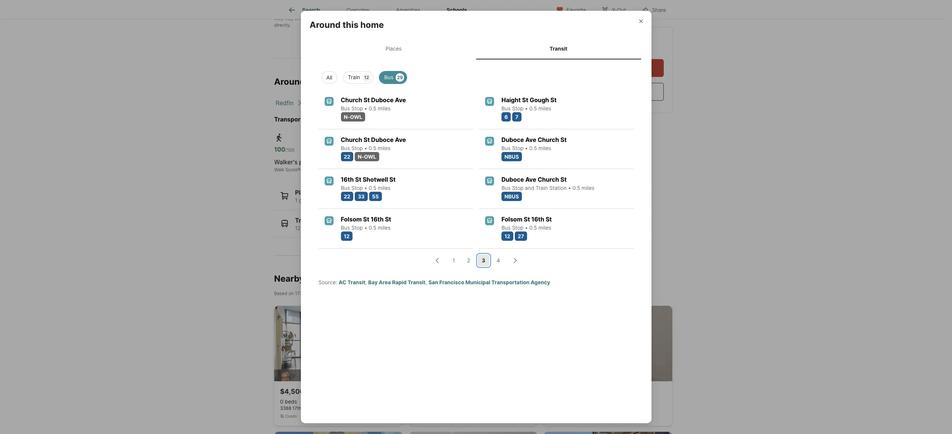 Task type: locate. For each thing, give the bounding box(es) containing it.
0 horizontal spatial 0
[[280, 398, 284, 405]]

be up contact
[[481, 9, 487, 15]]

0 vertical spatial 0
[[359, 197, 363, 203]]

tab list up home at left
[[274, 0, 487, 19]]

does
[[289, 9, 299, 15]]

bus image
[[486, 137, 494, 146], [325, 176, 334, 185], [486, 176, 494, 185], [486, 216, 494, 225]]

area
[[379, 279, 391, 285]]

1 vertical spatial and
[[525, 185, 535, 191]]

0 vertical spatial owl
[[350, 114, 363, 120]]

francisco left 'mission'
[[356, 99, 384, 107]]

redfin does not endorse or guarantee this information.
[[274, 9, 390, 15]]

are
[[448, 9, 455, 15], [321, 16, 328, 21]]

nearby rentals
[[274, 274, 336, 284]]

score inside rider's paradise transit score ®
[[359, 167, 371, 173]]

1 horizontal spatial /100
[[355, 147, 364, 153]]

0 vertical spatial nbus
[[505, 153, 519, 160]]

to inside school service boundaries are intended to be used as a reference only; they may change and are not
[[476, 9, 480, 15]]

1 100 /100 from the left
[[274, 146, 295, 153]]

1 left the 2 button
[[453, 257, 455, 264]]

folsom for folsom st 16th st bus stop • 0.5 miles 12
[[341, 216, 362, 223]]

source: ac transit , bay area rapid transit , san francisco municipal transportation agency
[[319, 279, 551, 285]]

1731 left all
[[307, 77, 326, 87]]

to up contact
[[476, 9, 480, 15]]

2 horizontal spatial san
[[429, 279, 438, 285]]

1 vertical spatial san
[[429, 279, 438, 285]]

, right rapid
[[426, 279, 427, 285]]

owl inside church st duboce ave bus stop • 0.5 miles n-owl
[[350, 114, 363, 120]]

st
[[349, 77, 358, 87], [364, 96, 370, 104], [523, 96, 529, 104], [551, 96, 557, 104], [364, 136, 370, 143], [561, 136, 567, 143], [355, 176, 362, 183], [390, 176, 396, 183], [561, 176, 567, 183], [363, 216, 370, 223], [385, 216, 392, 223], [524, 216, 530, 223], [546, 216, 552, 223], [316, 291, 321, 296]]

to inside guaranteed to be accurate. to verify school enrollment eligibility, contact the school district directly.
[[362, 16, 367, 21]]

0 horizontal spatial san
[[310, 406, 318, 411]]

stop inside church st duboce ave bus stop • 0.5 miles
[[352, 145, 363, 151]]

0 vertical spatial places
[[386, 45, 402, 52]]

n- inside church st duboce ave bus stop • 0.5 miles n-owl
[[344, 114, 350, 120]]

0.5 inside duboce ave church st bus stop and train station • 0.5 miles nbus
[[573, 185, 581, 191]]

change
[[295, 16, 311, 21]]

st inside church st duboce ave bus stop • 0.5 miles
[[364, 136, 370, 143]]

duboce ave church st bus stop and train station • 0.5 miles nbus
[[502, 176, 595, 200]]

1 vertical spatial be
[[368, 16, 373, 21]]

not up change
[[301, 9, 308, 15]]

bus 29
[[385, 74, 403, 80]]

directly.
[[274, 22, 291, 28]]

• inside church st duboce ave bus stop • 0.5 miles
[[365, 145, 368, 151]]

be
[[481, 9, 487, 15], [368, 16, 373, 21]]

this
[[356, 9, 363, 15], [343, 20, 359, 30]]

16th down duboce ave church st bus stop and train station • 0.5 miles nbus
[[532, 216, 545, 223]]

• inside folsom st 16th st bus stop • 0.5 miles
[[525, 224, 528, 231]]

1 horizontal spatial 12
[[364, 75, 369, 80]]

ave down haight st gough st bus stop • 0.5 miles
[[526, 136, 537, 143]]

0 horizontal spatial ®
[[298, 167, 301, 173]]

paradise inside walker's paradise walk score ®
[[299, 158, 324, 166]]

0 vertical spatial transportation
[[274, 116, 318, 123]]

tab list containing places
[[310, 38, 643, 59]]

san right rapid
[[429, 279, 438, 285]]

intended
[[456, 9, 474, 15]]

0 vertical spatial 1731
[[307, 77, 326, 87]]

0 horizontal spatial owl
[[350, 114, 363, 120]]

100 up rider's
[[344, 146, 355, 153]]

duboce
[[371, 96, 394, 104], [371, 136, 394, 143], [502, 136, 524, 143], [502, 176, 524, 183]]

bus image for church st duboce ave bus stop • 0.5 miles n-owl
[[325, 97, 334, 106]]

1 /100 from the left
[[286, 147, 295, 153]]

0 vertical spatial are
[[448, 9, 455, 15]]

12 inside the folsom st 16th st bus stop • 0.5 miles 12
[[344, 233, 350, 239]]

1 horizontal spatial 100 /100
[[344, 146, 364, 153]]

score down 'n-owl'
[[359, 167, 371, 173]]

and down endorse
[[312, 16, 320, 21]]

places
[[386, 45, 402, 52], [295, 189, 315, 196]]

12 down restaurants,
[[344, 233, 350, 239]]

san right california
[[344, 99, 355, 107]]

francisco down 1 button
[[440, 279, 465, 285]]

amenities
[[396, 7, 421, 13]]

rapid
[[392, 279, 407, 285]]

photo of 1863 mission st unit 402, san francisco, ca 94103 image
[[409, 432, 538, 434]]

/100
[[286, 147, 295, 153], [355, 147, 364, 153]]

0 horizontal spatial transportation
[[274, 116, 318, 123]]

places tab
[[311, 39, 476, 58]]

0.5 inside folsom st 16th st bus stop • 0.5 miles
[[530, 224, 537, 231]]

0 horizontal spatial folsom
[[341, 216, 362, 223]]

boundaries
[[423, 9, 447, 15]]

california link
[[306, 99, 332, 107]]

0 up 3388
[[280, 398, 284, 405]]

san down the bath
[[310, 406, 318, 411]]

miles for folsom st 16th st bus stop • 0.5 miles
[[539, 224, 552, 231]]

overview tab
[[334, 1, 383, 19]]

redfin up they
[[274, 9, 288, 15]]

places down guaranteed to be accurate. to verify school enrollment eligibility, contact the school district directly. at the top of page
[[386, 45, 402, 52]]

0 vertical spatial and
[[312, 16, 320, 21]]

12 up san francisco
[[364, 75, 369, 80]]

0.5
[[369, 105, 377, 111], [530, 105, 537, 111], [369, 145, 377, 151], [530, 145, 537, 151], [369, 185, 377, 191], [573, 185, 581, 191], [369, 224, 377, 231], [530, 224, 537, 231]]

1 horizontal spatial to
[[476, 9, 480, 15]]

0 vertical spatial 15th
[[328, 77, 347, 87]]

® inside walker's paradise walk score ®
[[298, 167, 301, 173]]

1 horizontal spatial 0
[[359, 197, 363, 203]]

redfin for redfin
[[276, 99, 294, 107]]

bus image for duboce ave church st bus stop • 0.5 miles nbus
[[486, 137, 494, 146]]

bus inside church st duboce ave bus stop • 0.5 miles n-owl
[[341, 105, 350, 111]]

1 vertical spatial places
[[295, 189, 315, 196]]

17th
[[293, 406, 302, 411]]

paradise right the walker's
[[299, 158, 324, 166]]

transportation inside around this home dialog
[[492, 279, 530, 285]]

0 vertical spatial n-
[[344, 114, 350, 120]]

1 horizontal spatial 100
[[344, 146, 355, 153]]

around
[[310, 20, 341, 30], [274, 77, 305, 87]]

1 left grocery,
[[295, 197, 298, 203]]

2 paradise from the left
[[364, 158, 389, 166]]

1 button
[[448, 255, 460, 266]]

miles for church st duboce ave bus stop • 0.5 miles
[[378, 145, 391, 151]]

places for places
[[386, 45, 402, 52]]

100 /100 for walker's
[[274, 146, 295, 153]]

places for places 1 grocery, 37 restaurants, 0 parks
[[295, 189, 315, 196]]

• inside 16th st shotwell st bus stop • 0.5 miles
[[365, 185, 368, 191]]

55
[[372, 193, 379, 200]]

1 vertical spatial 22
[[344, 193, 351, 200]]

0 horizontal spatial ,
[[366, 279, 367, 285]]

0 vertical spatial to
[[476, 9, 480, 15]]

train left station
[[536, 185, 548, 191]]

not down redfin does not endorse or guarantee this information.
[[329, 16, 336, 21]]

owl down church st duboce ave bus stop • 0.5 miles
[[364, 153, 377, 160]]

100 /100
[[274, 146, 295, 153], [344, 146, 364, 153]]

® right bike
[[431, 167, 434, 173]]

2 /100 from the left
[[355, 147, 364, 153]]

1 horizontal spatial ,
[[426, 279, 427, 285]]

0 beds
[[280, 398, 297, 405]]

0.5 for folsom st 16th st bus stop • 0.5 miles
[[530, 224, 537, 231]]

san francisco municipal transportation agency link
[[429, 279, 551, 285]]

miles inside church st duboce ave bus stop • 0.5 miles
[[378, 145, 391, 151]]

tab list inside around this home dialog
[[310, 38, 643, 59]]

0 vertical spatial 1
[[295, 197, 298, 203]]

1 horizontal spatial and
[[525, 185, 535, 191]]

100 up the walker's
[[274, 146, 286, 153]]

0 horizontal spatial 1731
[[295, 291, 305, 296]]

stop for duboce ave church st bus stop and train station • 0.5 miles nbus
[[512, 185, 524, 191]]

or
[[327, 9, 332, 15]]

san
[[344, 99, 355, 107], [429, 279, 438, 285], [310, 406, 318, 411]]

0 horizontal spatial places
[[295, 189, 315, 196]]

ave down duboce ave church st bus stop • 0.5 miles nbus
[[526, 176, 537, 183]]

around this home element
[[310, 11, 393, 30]]

amenities tab
[[383, 1, 434, 19]]

st inside duboce ave church st bus stop and train station • 0.5 miles nbus
[[561, 176, 567, 183]]

stop inside duboce ave church st bus stop • 0.5 miles nbus
[[512, 145, 524, 151]]

stop inside 16th st shotwell st bus stop • 0.5 miles
[[352, 185, 363, 191]]

miles inside duboce ave church st bus stop • 0.5 miles nbus
[[539, 145, 552, 151]]

1 horizontal spatial are
[[448, 9, 455, 15]]

2 nbus from the top
[[505, 193, 519, 200]]

1 ® from the left
[[298, 167, 301, 173]]

1 vertical spatial to
[[362, 16, 367, 21]]

bus for folsom st 16th st bus stop • 0.5 miles
[[502, 224, 511, 231]]

st inside duboce ave church st bus stop • 0.5 miles nbus
[[561, 136, 567, 143]]

0 horizontal spatial n-
[[344, 114, 350, 120]]

reference
[[509, 9, 529, 15]]

0.5 inside duboce ave church st bus stop • 0.5 miles nbus
[[530, 145, 537, 151]]

• for haight st gough st bus stop • 0.5 miles
[[525, 105, 528, 111]]

bus inside haight st gough st bus stop • 0.5 miles
[[502, 105, 511, 111]]

1 vertical spatial transportation
[[492, 279, 530, 285]]

2 22 from the top
[[344, 193, 351, 200]]

0 left parks
[[359, 197, 363, 203]]

1 vertical spatial 1
[[453, 257, 455, 264]]

1 100 from the left
[[274, 146, 286, 153]]

bus inside the folsom st 16th st bus stop • 0.5 miles 12
[[341, 224, 350, 231]]

score for walker's
[[286, 167, 298, 173]]

1 vertical spatial not
[[329, 16, 336, 21]]

1 inside button
[[453, 257, 455, 264]]

folsom
[[341, 216, 362, 223], [502, 216, 523, 223]]

score down the walker's
[[286, 167, 298, 173]]

ave inside duboce ave church st bus stop • 0.5 miles nbus
[[526, 136, 537, 143]]

0 horizontal spatial not
[[301, 9, 308, 15]]

3388 17th st, san francisco, ca 94110
[[280, 406, 362, 411]]

1
[[295, 197, 298, 203], [453, 257, 455, 264], [303, 398, 306, 405]]

grocery,
[[299, 197, 319, 203]]

school down 'a'
[[500, 16, 514, 21]]

church st duboce ave bus stop • 0.5 miles
[[341, 136, 406, 151]]

ave down 'mission'
[[395, 136, 406, 143]]

miles inside the folsom st 16th st bus stop • 0.5 miles 12
[[378, 224, 391, 231]]

around up redfin link
[[274, 77, 305, 87]]

church
[[341, 96, 362, 104], [341, 136, 362, 143], [538, 136, 560, 143], [538, 176, 560, 183]]

• for duboce ave church st bus stop • 0.5 miles nbus
[[525, 145, 528, 151]]

100 /100 up the walker's
[[274, 146, 295, 153]]

0 vertical spatial francisco
[[356, 99, 384, 107]]

they
[[274, 16, 284, 21]]

this up guaranteed
[[356, 9, 363, 15]]

stop inside the folsom st 16th st bus stop • 0.5 miles 12
[[352, 224, 363, 231]]

bus inside folsom st 16th st bus stop • 0.5 miles
[[502, 224, 511, 231]]

® up shotwell in the top of the page
[[371, 167, 374, 173]]

1 folsom from the left
[[341, 216, 362, 223]]

1 paradise from the left
[[299, 158, 324, 166]]

folsom inside folsom st 16th st bus stop • 0.5 miles
[[502, 216, 523, 223]]

ave down 29
[[395, 96, 406, 104]]

stop for church st duboce ave bus stop • 0.5 miles n-owl
[[352, 105, 363, 111]]

miles inside folsom st 16th st bus stop • 0.5 miles
[[539, 224, 552, 231]]

tab list
[[274, 0, 487, 19], [310, 38, 643, 59]]

stop for folsom st 16th st bus stop • 0.5 miles 12
[[352, 224, 363, 231]]

0 vertical spatial tab list
[[274, 0, 487, 19]]

n-
[[344, 114, 350, 120], [358, 153, 364, 160]]

® right walk
[[298, 167, 301, 173]]

0 horizontal spatial score
[[286, 167, 298, 173]]

1 horizontal spatial francisco
[[440, 279, 465, 285]]

bus image for folsom st 16th st bus stop • 0.5 miles
[[486, 216, 494, 225]]

around down or
[[310, 20, 341, 30]]

duboce inside duboce ave church st bus stop • 0.5 miles nbus
[[502, 136, 524, 143]]

1 vertical spatial around
[[274, 77, 305, 87]]

folsom inside the folsom st 16th st bus stop • 0.5 miles 12
[[341, 216, 362, 223]]

2 horizontal spatial ®
[[431, 167, 434, 173]]

walk
[[274, 167, 284, 173]]

0 vertical spatial 22
[[344, 153, 351, 160]]

2 school from the left
[[500, 16, 514, 21]]

paradise
[[299, 158, 324, 166], [364, 158, 389, 166]]

owl down "san francisco" link
[[350, 114, 363, 120]]

folsom up 27 on the right bottom
[[502, 216, 523, 223]]

0 vertical spatial be
[[481, 9, 487, 15]]

score
[[286, 167, 298, 173], [359, 167, 371, 173], [419, 167, 431, 173]]

0 horizontal spatial to
[[362, 16, 367, 21]]

share button
[[636, 2, 673, 17]]

0.5 inside church st duboce ave bus stop • 0.5 miles
[[369, 145, 377, 151]]

places inside places 1 grocery, 37 restaurants, 0 parks
[[295, 189, 315, 196]]

1 vertical spatial are
[[321, 16, 328, 21]]

x-
[[612, 7, 618, 13]]

transportation down redfin link
[[274, 116, 318, 123]]

1 horizontal spatial 1
[[303, 398, 306, 405]]

2 horizontal spatial 16th
[[532, 216, 545, 223]]

0.5 inside haight st gough st bus stop • 0.5 miles
[[530, 105, 537, 111]]

16th inside the folsom st 16th st bus stop • 0.5 miles 12
[[371, 216, 384, 223]]

1 horizontal spatial 1731
[[307, 77, 326, 87]]

folsom down restaurants,
[[341, 216, 362, 223]]

0 horizontal spatial 15th
[[306, 291, 315, 296]]

1 vertical spatial this
[[343, 20, 359, 30]]

2 ® from the left
[[371, 167, 374, 173]]

0 horizontal spatial 12
[[344, 233, 350, 239]]

22 left 33
[[344, 193, 351, 200]]

1 horizontal spatial be
[[481, 9, 487, 15]]

/100 up the walker's
[[286, 147, 295, 153]]

paradise for rider's paradise
[[364, 158, 389, 166]]

0 vertical spatial around
[[310, 20, 341, 30]]

1 horizontal spatial owl
[[364, 153, 377, 160]]

nbus inside duboce ave church st bus stop • 0.5 miles nbus
[[505, 153, 519, 160]]

be down information.
[[368, 16, 373, 21]]

miles for duboce ave church st bus stop • 0.5 miles nbus
[[539, 145, 552, 151]]

list box containing train
[[316, 68, 637, 84]]

1 inside places 1 grocery, 37 restaurants, 0 parks
[[295, 197, 298, 203]]

stop inside folsom st 16th st bus stop • 0.5 miles
[[512, 224, 524, 231]]

this down guarantee
[[343, 20, 359, 30]]

are up the enrollment
[[448, 9, 455, 15]]

score inside walker's paradise walk score ®
[[286, 167, 298, 173]]

bath
[[307, 398, 318, 405]]

® inside rider's paradise transit score ®
[[371, 167, 374, 173]]

church inside duboce ave church st bus stop • 0.5 miles nbus
[[538, 136, 560, 143]]

photo of 45 dorland st unit 4, san francisco, ca 94110 image
[[544, 432, 673, 434]]

2 folsom from the left
[[502, 216, 523, 223]]

around inside dialog
[[310, 20, 341, 30]]

1 horizontal spatial 16th
[[371, 216, 384, 223]]

x-out
[[612, 7, 627, 13]]

san inside around this home dialog
[[429, 279, 438, 285]]

guaranteed to be accurate. to verify school enrollment eligibility, contact the school district directly.
[[274, 16, 530, 28]]

1 horizontal spatial school
[[500, 16, 514, 21]]

1 horizontal spatial transportation
[[492, 279, 530, 285]]

places inside tab
[[386, 45, 402, 52]]

100
[[274, 146, 286, 153], [344, 146, 355, 153]]

eligibility,
[[454, 16, 473, 21]]

/100 up 'n-owl'
[[355, 147, 364, 153]]

stop inside church st duboce ave bus stop • 0.5 miles n-owl
[[352, 105, 363, 111]]

0 vertical spatial redfin
[[274, 9, 288, 15]]

list box
[[316, 68, 637, 84]]

haight st gough st bus stop • 0.5 miles
[[502, 96, 557, 111]]

score for rider's
[[359, 167, 371, 173]]

1 up the st,
[[303, 398, 306, 405]]

miles inside church st duboce ave bus stop • 0.5 miles n-owl
[[378, 105, 391, 111]]

0 horizontal spatial and
[[312, 16, 320, 21]]

1731
[[307, 77, 326, 87], [295, 291, 305, 296]]

0 horizontal spatial train
[[348, 74, 360, 80]]

2 100 /100 from the left
[[344, 146, 364, 153]]

be inside school service boundaries are intended to be used as a reference only; they may change and are not
[[481, 9, 487, 15]]

transit inside tab
[[550, 45, 568, 52]]

1 vertical spatial tab list
[[310, 38, 643, 59]]

transit tab
[[476, 39, 642, 58]]

bus image for church st duboce ave bus stop • 0.5 miles
[[325, 137, 334, 146]]

100 /100 up rider's
[[344, 146, 364, 153]]

ac transit link
[[339, 279, 366, 285]]

ave inside church st duboce ave bus stop • 0.5 miles n-owl
[[395, 96, 406, 104]]

1 horizontal spatial 15th
[[328, 77, 347, 87]]

miles inside haight st gough st bus stop • 0.5 miles
[[539, 105, 552, 111]]

miles inside duboce ave church st bus stop and train station • 0.5 miles nbus
[[582, 185, 595, 191]]

0 horizontal spatial 1
[[295, 197, 298, 203]]

n- down church st duboce ave bus stop • 0.5 miles
[[358, 153, 364, 160]]

1 score from the left
[[286, 167, 298, 173]]

to down overview
[[362, 16, 367, 21]]

12 left 27 on the right bottom
[[505, 233, 511, 239]]

2 score from the left
[[359, 167, 371, 173]]

16th down rider's
[[341, 176, 354, 183]]

1 school from the left
[[415, 16, 429, 21]]

tab list containing search
[[274, 0, 487, 19]]

only;
[[531, 9, 541, 15]]

0 horizontal spatial /100
[[286, 147, 295, 153]]

list box inside around this home dialog
[[316, 68, 637, 84]]

paradise inside rider's paradise transit score ®
[[364, 158, 389, 166]]

1 , from the left
[[366, 279, 367, 285]]

bus inside 16th st shotwell st bus stop • 0.5 miles
[[341, 185, 350, 191]]

bus inside church st duboce ave bus stop • 0.5 miles
[[341, 145, 350, 151]]

1 nbus from the top
[[505, 153, 519, 160]]

bus image for folsom st 16th st bus stop • 0.5 miles 12
[[325, 216, 334, 225]]

1 horizontal spatial around
[[310, 20, 341, 30]]

2 vertical spatial san
[[310, 406, 318, 411]]

are down or
[[321, 16, 328, 21]]

•
[[365, 105, 368, 111], [525, 105, 528, 111], [365, 145, 368, 151], [525, 145, 528, 151], [365, 185, 368, 191], [569, 185, 572, 191], [365, 224, 368, 231], [525, 224, 528, 231]]

15th up california
[[328, 77, 347, 87]]

1 for 1 bath
[[303, 398, 306, 405]]

1 vertical spatial 15th
[[306, 291, 315, 296]]

29
[[397, 75, 403, 80]]

1 horizontal spatial places
[[386, 45, 402, 52]]

2 horizontal spatial 1
[[453, 257, 455, 264]]

® for rider's
[[371, 167, 374, 173]]

district
[[515, 16, 530, 21]]

0.5 inside church st duboce ave bus stop • 0.5 miles n-owl
[[369, 105, 377, 111]]

1 vertical spatial nbus
[[505, 193, 519, 200]]

1 horizontal spatial ®
[[371, 167, 374, 173]]

2 horizontal spatial score
[[419, 167, 431, 173]]

0 horizontal spatial around
[[274, 77, 305, 87]]

redfin left california
[[276, 99, 294, 107]]

stop inside haight st gough st bus stop • 0.5 miles
[[512, 105, 524, 111]]

, left the bay
[[366, 279, 367, 285]]

1 horizontal spatial not
[[329, 16, 336, 21]]

miles for folsom st 16th st bus stop • 0.5 miles 12
[[378, 224, 391, 231]]

bus image
[[325, 97, 334, 106], [486, 97, 494, 106], [325, 137, 334, 146], [325, 216, 334, 225]]

around for around 1731 15th st
[[274, 77, 305, 87]]

• inside haight st gough st bus stop • 0.5 miles
[[525, 105, 528, 111]]

x-out button
[[596, 2, 633, 17]]

train right all
[[348, 74, 360, 80]]

2 100 from the left
[[344, 146, 355, 153]]

bus inside duboce ave church st bus stop • 0.5 miles nbus
[[502, 145, 511, 151]]

as
[[499, 9, 504, 15]]

• inside the folsom st 16th st bus stop • 0.5 miles 12
[[365, 224, 368, 231]]

transportation down 4 button
[[492, 279, 530, 285]]

1 vertical spatial owl
[[364, 153, 377, 160]]

score right bike
[[419, 167, 431, 173]]

0.5 for church st duboce ave bus stop • 0.5 miles
[[369, 145, 377, 151]]

tab list down contact
[[310, 38, 643, 59]]

0 horizontal spatial paradise
[[299, 158, 324, 166]]

1 horizontal spatial score
[[359, 167, 371, 173]]

• inside duboce ave church st bus stop • 0.5 miles nbus
[[525, 145, 528, 151]]

miles inside 16th st shotwell st bus stop • 0.5 miles
[[378, 185, 391, 191]]

bus inside duboce ave church st bus stop and train station • 0.5 miles nbus
[[502, 185, 511, 191]]

37
[[321, 197, 327, 203]]

san francisco
[[344, 99, 384, 107]]

and inside school service boundaries are intended to be used as a reference only; they may change and are not
[[312, 16, 320, 21]]

1 vertical spatial n-
[[358, 153, 364, 160]]

• inside church st duboce ave bus stop • 0.5 miles n-owl
[[365, 105, 368, 111]]

and left station
[[525, 185, 535, 191]]

stop inside duboce ave church st bus stop and train station • 0.5 miles nbus
[[512, 185, 524, 191]]

bus image for 16th st shotwell st bus stop • 0.5 miles
[[325, 176, 334, 185]]

based on 1731 15th st
[[274, 291, 321, 296]]

0 vertical spatial not
[[301, 9, 308, 15]]

1 22 from the top
[[344, 153, 351, 160]]

0.5 inside the folsom st 16th st bus stop • 0.5 miles 12
[[369, 224, 377, 231]]

stop for folsom st 16th st bus stop • 0.5 miles
[[512, 224, 524, 231]]

0 vertical spatial san
[[344, 99, 355, 107]]

places up grocery,
[[295, 189, 315, 196]]

redfin
[[274, 9, 288, 15], [276, 99, 294, 107]]

94110
[[350, 406, 362, 411]]

miles for haight st gough st bus stop • 0.5 miles
[[539, 105, 552, 111]]

1 vertical spatial train
[[536, 185, 548, 191]]

,
[[366, 279, 367, 285], [426, 279, 427, 285]]

0 horizontal spatial be
[[368, 16, 373, 21]]

around for around this home
[[310, 20, 341, 30]]

1731 right "on"
[[295, 291, 305, 296]]

not
[[301, 9, 308, 15], [329, 16, 336, 21]]

1 horizontal spatial folsom
[[502, 216, 523, 223]]

beds
[[285, 398, 297, 405]]

bus for duboce ave church st bus stop • 0.5 miles nbus
[[502, 145, 511, 151]]

0 horizontal spatial are
[[321, 16, 328, 21]]

n- down san francisco
[[344, 114, 350, 120]]

school down service at top left
[[415, 16, 429, 21]]

16th down parks
[[371, 216, 384, 223]]

15th down nearby rentals
[[306, 291, 315, 296]]

22 left 'n-owl'
[[344, 153, 351, 160]]

/100 for walker's
[[286, 147, 295, 153]]

16th for folsom st 16th st bus stop • 0.5 miles 12
[[371, 216, 384, 223]]

shotwell
[[363, 176, 388, 183]]

0.5 inside 16th st shotwell st bus stop • 0.5 miles
[[369, 185, 377, 191]]

100 for rider's
[[344, 146, 355, 153]]

paradise for walker's paradise
[[299, 158, 324, 166]]

paradise up shotwell in the top of the page
[[364, 158, 389, 166]]

2 vertical spatial 1
[[303, 398, 306, 405]]

0.5 for haight st gough st bus stop • 0.5 miles
[[530, 105, 537, 111]]

0 horizontal spatial 100
[[274, 146, 286, 153]]

around 1731 15th st
[[274, 77, 358, 87]]

16th inside folsom st 16th st bus stop • 0.5 miles
[[532, 216, 545, 223]]

to
[[396, 16, 401, 21]]

0 vertical spatial train
[[348, 74, 360, 80]]

0 horizontal spatial francisco
[[356, 99, 384, 107]]



Task type: describe. For each thing, give the bounding box(es) containing it.
train inside list box
[[348, 74, 360, 80]]

the
[[492, 16, 499, 21]]

stop for duboce ave church st bus stop • 0.5 miles nbus
[[512, 145, 524, 151]]

3 ® from the left
[[431, 167, 434, 173]]

22 for church st duboce ave
[[344, 153, 351, 160]]

school service boundaries are intended to be used as a reference only; they may change and are not
[[274, 9, 541, 21]]

church inside church st duboce ave bus stop • 0.5 miles n-owl
[[341, 96, 362, 104]]

bus for duboce ave church st bus stop and train station • 0.5 miles nbus
[[502, 185, 511, 191]]

rider's
[[344, 158, 363, 166]]

miles for church st duboce ave bus stop • 0.5 miles n-owl
[[378, 105, 391, 111]]

schools tab
[[434, 1, 481, 19]]

16th for folsom st 16th st bus stop • 0.5 miles
[[532, 216, 545, 223]]

rider's paradise transit score ®
[[344, 158, 389, 173]]

walker's
[[274, 158, 298, 166]]

gough
[[530, 96, 550, 104]]

ac
[[339, 279, 347, 285]]

16th inside 16th st shotwell st bus stop • 0.5 miles
[[341, 176, 354, 183]]

duboce ave church st bus stop • 0.5 miles nbus
[[502, 136, 567, 160]]

st,
[[303, 406, 309, 411]]

redfin for redfin does not endorse or guarantee this information.
[[274, 9, 288, 15]]

around this home
[[310, 20, 384, 30]]

0.5 for church st duboce ave bus stop • 0.5 miles n-owl
[[369, 105, 377, 111]]

3 score from the left
[[419, 167, 431, 173]]

bus image for duboce ave church st bus stop and train station • 0.5 miles nbus
[[486, 176, 494, 185]]

guaranteed
[[337, 16, 361, 21]]

bus for church st duboce ave bus stop • 0.5 miles
[[341, 145, 350, 151]]

bike
[[409, 167, 417, 173]]

folsom for folsom st 16th st bus stop • 0.5 miles
[[502, 216, 523, 223]]

accurate.
[[375, 16, 394, 21]]

2
[[467, 257, 471, 264]]

bay area rapid transit link
[[369, 279, 426, 285]]

bus for church st duboce ave bus stop • 0.5 miles n-owl
[[341, 105, 350, 111]]

1 vertical spatial 0
[[280, 398, 284, 405]]

ave inside duboce ave church st bus stop and train station • 0.5 miles nbus
[[526, 176, 537, 183]]

2 , from the left
[[426, 279, 427, 285]]

church inside duboce ave church st bus stop and train station • 0.5 miles nbus
[[538, 176, 560, 183]]

this inside dialog
[[343, 20, 359, 30]]

bike score ®
[[409, 167, 434, 173]]

transit inside button
[[295, 217, 316, 224]]

verify
[[402, 16, 414, 21]]

bus inside list box
[[385, 74, 394, 80]]

3
[[482, 257, 486, 264]]

parks
[[364, 197, 378, 203]]

home
[[361, 20, 384, 30]]

stop for church st duboce ave bus stop • 0.5 miles
[[352, 145, 363, 151]]

• for 16th st shotwell st bus stop • 0.5 miles
[[365, 185, 368, 191]]

search
[[302, 7, 320, 13]]

6
[[505, 114, 508, 120]]

ca
[[342, 406, 348, 411]]

enrollment
[[430, 16, 452, 21]]

search link
[[288, 6, 320, 14]]

haight
[[502, 96, 521, 104]]

walker's paradise walk score ®
[[274, 158, 324, 173]]

mission dolores link
[[396, 99, 440, 107]]

bus for 16th st shotwell st bus stop • 0.5 miles
[[341, 185, 350, 191]]

/100 for rider's
[[355, 147, 364, 153]]

rentals
[[306, 274, 336, 284]]

16th st shotwell st bus stop • 0.5 miles
[[341, 176, 396, 191]]

photo of 3626 17th st, san francisco, ca 94114 image
[[544, 306, 673, 381]]

nbus inside duboce ave church st bus stop and train station • 0.5 miles nbus
[[505, 193, 519, 200]]

used
[[488, 9, 498, 15]]

st inside church st duboce ave bus stop • 0.5 miles n-owl
[[364, 96, 370, 104]]

® for walker's
[[298, 167, 301, 173]]

nearby
[[274, 274, 305, 284]]

contact
[[566, 40, 597, 49]]

photo of 87 elgin park, san francisco, ca 94103 image
[[274, 432, 403, 434]]

bus for haight st gough st bus stop • 0.5 miles
[[502, 105, 511, 111]]

church inside church st duboce ave bus stop • 0.5 miles
[[341, 136, 362, 143]]

mission
[[396, 99, 417, 107]]

be inside guaranteed to be accurate. to verify school enrollment eligibility, contact the school district directly.
[[368, 16, 373, 21]]

duboce inside church st duboce ave bus stop • 0.5 miles
[[371, 136, 394, 143]]

source:
[[319, 279, 337, 285]]

on
[[289, 291, 294, 296]]

favorite
[[567, 7, 586, 13]]

100 /100 for rider's
[[344, 146, 364, 153]]

restaurants,
[[329, 197, 358, 203]]

3 button
[[478, 255, 490, 266]]

endorse
[[309, 9, 326, 15]]

ave inside church st duboce ave bus stop • 0.5 miles
[[395, 136, 406, 143]]

redfin link
[[276, 99, 294, 107]]

• for folsom st 16th st bus stop • 0.5 miles
[[525, 224, 528, 231]]

and inside duboce ave church st bus stop and train station • 0.5 miles nbus
[[525, 185, 535, 191]]

favorite button
[[550, 2, 593, 17]]

duboce inside duboce ave church st bus stop and train station • 0.5 miles nbus
[[502, 176, 524, 183]]

4
[[497, 257, 500, 264]]

california
[[306, 99, 332, 107]]

duboce inside church st duboce ave bus stop • 0.5 miles n-owl
[[371, 96, 394, 104]]

all
[[327, 74, 333, 81]]

san francisco link
[[344, 99, 384, 107]]

bay
[[369, 279, 378, 285]]

1 horizontal spatial n-
[[358, 153, 364, 160]]

condo
[[286, 414, 297, 419]]

12 inside list box
[[364, 75, 369, 80]]

places 1 grocery, 37 restaurants, 0 parks
[[295, 189, 378, 203]]

22 for 16th st shotwell st
[[344, 193, 351, 200]]

train inside duboce ave church st bus stop and train station • 0.5 miles nbus
[[536, 185, 548, 191]]

0 inside places 1 grocery, 37 restaurants, 0 parks
[[359, 197, 363, 203]]

station
[[550, 185, 567, 191]]

0.5 for folsom st 16th st bus stop • 0.5 miles 12
[[369, 224, 377, 231]]

n-owl
[[358, 153, 377, 160]]

stop for haight st gough st bus stop • 0.5 miles
[[512, 105, 524, 111]]

out
[[618, 7, 627, 13]]

information.
[[365, 9, 390, 15]]

service
[[406, 9, 422, 15]]

overview
[[347, 7, 370, 13]]

photo of 3388 17th st, san francisco, ca 94110 image
[[274, 306, 403, 381]]

around this home dialog
[[301, 11, 652, 423]]

7
[[516, 114, 519, 120]]

0.5 for 16th st shotwell st bus stop • 0.5 miles
[[369, 185, 377, 191]]

1 vertical spatial 1731
[[295, 291, 305, 296]]

francisco,
[[319, 406, 341, 411]]

church st duboce ave bus stop • 0.5 miles n-owl
[[341, 96, 406, 120]]

miles for 16th st shotwell st bus stop • 0.5 miles
[[378, 185, 391, 191]]

stop for 16th st shotwell st bus stop • 0.5 miles
[[352, 185, 363, 191]]

33
[[358, 193, 365, 200]]

• for church st duboce ave bus stop • 0.5 miles n-owl
[[365, 105, 368, 111]]

0.5 for duboce ave church st bus stop • 0.5 miles nbus
[[530, 145, 537, 151]]

contact
[[475, 16, 491, 21]]

1 for 1
[[453, 257, 455, 264]]

bus image for haight st gough st bus stop • 0.5 miles
[[486, 97, 494, 106]]

guarantee
[[333, 9, 354, 15]]

municipal
[[466, 279, 491, 285]]

transit inside rider's paradise transit score ®
[[344, 167, 358, 173]]

3388
[[280, 406, 292, 411]]

• inside duboce ave church st bus stop and train station • 0.5 miles nbus
[[569, 185, 572, 191]]

francisco inside around this home dialog
[[440, 279, 465, 285]]

• for folsom st 16th st bus stop • 0.5 miles 12
[[365, 224, 368, 231]]

1 bath
[[303, 398, 318, 405]]

100 for walker's
[[274, 146, 286, 153]]

2 horizontal spatial 12
[[505, 233, 511, 239]]

schools
[[447, 7, 467, 13]]

share
[[653, 7, 667, 13]]

transit button
[[274, 210, 499, 238]]

1 horizontal spatial san
[[344, 99, 355, 107]]

$4,500
[[280, 388, 305, 395]]

bus for folsom st 16th st bus stop • 0.5 miles 12
[[341, 224, 350, 231]]

27
[[518, 233, 525, 239]]

not inside school service boundaries are intended to be used as a reference only; they may change and are not
[[329, 16, 336, 21]]

4 button
[[493, 255, 505, 266]]

• for church st duboce ave bus stop • 0.5 miles
[[365, 145, 368, 151]]

folsom st 16th st bus stop • 0.5 miles
[[502, 216, 552, 231]]

school
[[391, 9, 405, 15]]

0 vertical spatial this
[[356, 9, 363, 15]]



Task type: vqa. For each thing, say whether or not it's contained in the screenshot.
the Rating 4.9 out of 5 'element'
no



